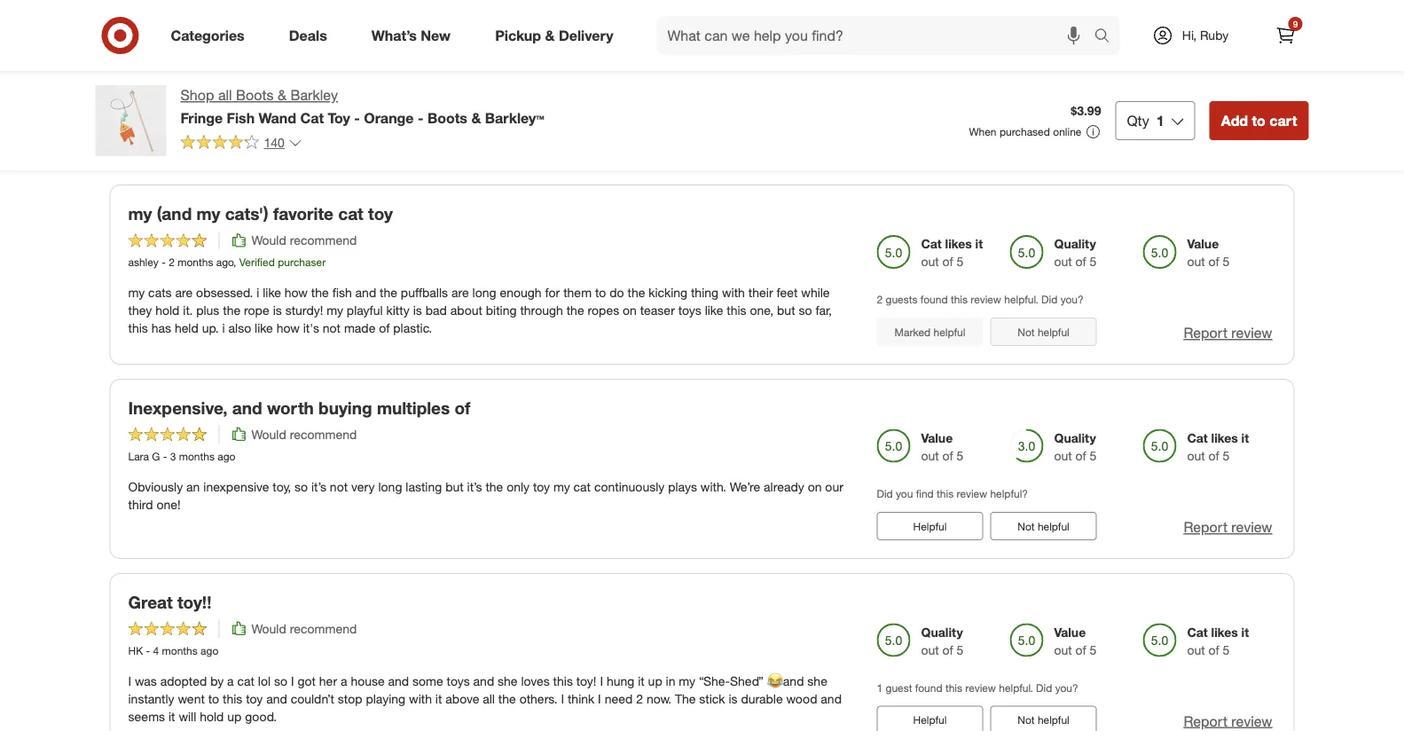 Task type: vqa. For each thing, say whether or not it's contained in the screenshot.
the made
yes



Task type: describe. For each thing, give the bounding box(es) containing it.
2 are from the left
[[452, 285, 469, 300]]

months right 4
[[162, 644, 198, 657]]

sturdy!
[[285, 303, 323, 318]]

them
[[564, 285, 592, 300]]

report review for my (and my cats') favorite cat toy
[[1184, 324, 1273, 342]]

cat
[[300, 109, 324, 126]]

report for great toy!!
[[1184, 713, 1228, 730]]

what's new
[[372, 27, 451, 44]]

helpful button for great toy!!
[[877, 706, 984, 731]]

helpful. for my (and my cats') favorite cat toy
[[1005, 293, 1039, 306]]

was
[[135, 673, 157, 689]]

0 vertical spatial with
[[407, 59, 430, 74]]

not for great toy!!
[[1018, 714, 1035, 727]]

months right daisy
[[173, 29, 209, 43]]

hung
[[607, 673, 635, 689]]

an
[[186, 479, 200, 495]]

1 horizontal spatial it.
[[434, 59, 444, 74]]

held
[[175, 320, 199, 336]]

shed"
[[730, 673, 764, 689]]

hi,
[[1183, 28, 1197, 43]]

couldn't
[[291, 691, 335, 707]]

to inside my cats are obsessed. i like how the fish and the puffballs are long enough for them to do the kicking thing with their feet while they hold it. plus the rope is sturdy! my playful kitty is bad about biting through the ropes on teaser toys like this one, but so far, this has held up. i also like how it's not made of plastic.
[[596, 285, 607, 300]]

did for my cats are obsessed. i like how the fish and the puffballs are long enough for them to do the kicking thing with their feet while they hold it. plus the rope is sturdy! my playful kitty is bad about biting through the ropes on teaser toys like this one, but so far, this has held up. i also like how it's not made of plastic.
[[1042, 293, 1058, 306]]

report review button for inexpensive, and worth buying multiples of
[[1184, 517, 1273, 538]]

would for worth
[[252, 427, 286, 442]]

you
[[896, 487, 914, 500]]

some
[[413, 673, 444, 689]]

helpful button for inexpensive, and worth buying multiples of
[[877, 512, 984, 540]]

my left (and
[[128, 203, 152, 224]]

i was adopted by a cat lol so i got her a house and some toys and she loves this toy! i hung it up in my "she-shed" 😂 and she instantly went to this toy and couldn't stop playing with it above all the others. i think i need 2 now. the stick is durable wood and seems it will hold up good.
[[128, 673, 842, 724]]

will
[[179, 709, 196, 724]]

marked helpful
[[895, 325, 966, 339]]

would for my
[[252, 232, 286, 248]]

new
[[421, 27, 451, 44]]

report review for inexpensive, and worth buying multiples of
[[1184, 519, 1273, 536]]

2 guests found this review helpful. did you?
[[877, 293, 1084, 306]]

toys inside my cats are obsessed. i like how the fish and the puffballs are long enough for them to do the kicking thing with their feet while they hold it. plus the rope is sturdy! my playful kitty is bad about biting through the ropes on teaser toys like this one, but so far, this has held up. i also like how it's not made of plastic.
[[679, 303, 702, 318]]

2 vertical spatial &
[[472, 109, 481, 126]]

would recommend for buying
[[252, 427, 357, 442]]

and left worth
[[232, 398, 262, 418]]

stick
[[700, 691, 726, 707]]

not helpful for great toy!!
[[1018, 714, 1070, 727]]

toy,
[[273, 479, 291, 495]]

ago up obsessed.
[[216, 255, 234, 269]]

of inside my cats are obsessed. i like how the fish and the puffballs are long enough for them to do the kicking thing with their feet while they hold it. plus the rope is sturdy! my playful kitty is bad about biting through the ropes on teaser toys like this one, but so far, this has held up. i also like how it's not made of plastic.
[[379, 320, 390, 336]]

quality out of 5 for inexpensive, and worth buying multiples of
[[1055, 430, 1097, 463]]

lasting
[[406, 479, 442, 495]]

cat inside obviously an inexpensive toy, so it's not very long lasting but it's the only toy my cat continuously plays with. we're already on our third one!
[[574, 479, 591, 495]]

helpful. for great toy!!
[[1000, 681, 1034, 695]]

ago up by at left bottom
[[201, 644, 219, 657]]

- left 3
[[163, 450, 167, 463]]

1 vertical spatial how
[[277, 320, 300, 336]]

delivery
[[559, 27, 614, 44]]

when purchased online
[[970, 125, 1082, 138]]

plus
[[196, 303, 220, 318]]

pickup & delivery link
[[480, 16, 636, 55]]

daisy
[[128, 29, 154, 43]]

my cats are obsessed. i like how the fish and the puffballs are long enough for them to do the kicking thing with their feet while they hold it. plus the rope is sturdy! my playful kitty is bad about biting through the ropes on teaser toys like this one, but so far, this has held up. i also like how it's not made of plastic.
[[128, 285, 832, 336]]

to inside i was adopted by a cat lol so i got her a house and some toys and she loves this toy! i hung it up in my "she-shed" 😂 and she instantly went to this toy and couldn't stop playing with it above all the others. i think i need 2 now. the stick is durable wood and seems it will hold up good.
[[208, 691, 219, 707]]

to inside button
[[1253, 112, 1266, 129]]

1 a from the left
[[227, 673, 234, 689]]

i right the "think"
[[598, 691, 602, 707]]

my
[[128, 59, 145, 74]]

playing inside i was adopted by a cat lol so i got her a house and some toys and she loves this toy! i hung it up in my "she-shed" 😂 and she instantly went to this toy and couldn't stop playing with it above all the others. i think i need 2 now. the stick is durable wood and seems it will hold up good.
[[366, 691, 406, 707]]

lara
[[128, 450, 149, 463]]

long inside my cats are obsessed. i like how the fish and the puffballs are long enough for them to do the kicking thing with their feet while they hold it. plus the rope is sturdy! my playful kitty is bad about biting through the ropes on teaser toys like this one, but so far, this has held up. i also like how it's not made of plastic.
[[473, 285, 497, 300]]

inexpensive
[[203, 479, 269, 495]]

2 horizontal spatial &
[[545, 27, 555, 44]]

1 not helpful from the top
[[1018, 131, 1070, 144]]

toy
[[328, 109, 351, 126]]

the inside i was adopted by a cat lol so i got her a house and some toys and she loves this toy! i hung it up in my "she-shed" 😂 and she instantly went to this toy and couldn't stop playing with it above all the others. i think i need 2 now. the stick is durable wood and seems it will hold up good.
[[499, 691, 516, 707]]

0 vertical spatial found
[[916, 98, 943, 112]]

1 report review from the top
[[1184, 130, 1273, 147]]

by
[[211, 673, 224, 689]]

1 guest found this review helpful. did you? for i was adopted by a cat lol so i got her a house and some toys and she loves this toy! i hung it up in my "she-shed" 😂 and she instantly went to this toy and couldn't stop playing with it above all the others. i think i need 2 now. the stick is durable wood and seems it will hold up good.
[[877, 681, 1079, 695]]

i left got
[[291, 673, 294, 689]]

2 inside i was adopted by a cat lol so i got her a house and some toys and she loves this toy! i hung it up in my "she-shed" 😂 and she instantly went to this toy and couldn't stop playing with it above all the others. i think i need 2 now. the stick is durable wood and seems it will hold up good.
[[637, 691, 643, 707]]

and up 'above'
[[474, 673, 495, 689]]

months right 3
[[179, 450, 215, 463]]

need
[[605, 691, 633, 707]]

guest review image 1 of 1, zoom in image
[[128, 90, 190, 152]]

playful
[[347, 303, 383, 318]]

now.
[[647, 691, 672, 707]]

- right ashley
[[162, 255, 166, 269]]

2 vertical spatial quality out of 5
[[922, 624, 964, 658]]

0 vertical spatial how
[[285, 285, 308, 300]]

guest for my cat loves this so much. he is non-stop playing with it.
[[886, 98, 913, 112]]

categories
[[171, 27, 245, 44]]

my cat loves this so much. he is non-stop playing with it.
[[128, 59, 444, 74]]

shop all boots & barkley fringe fish wand cat toy - orange - boots & barkley™
[[181, 87, 545, 126]]

1 not from the top
[[1018, 131, 1035, 144]]

3
[[170, 450, 176, 463]]

What can we help you find? suggestions appear below search field
[[657, 16, 1099, 55]]

orange
[[364, 109, 414, 126]]

2 right ashley
[[169, 255, 175, 269]]

1 guest found this review helpful. did you? for my cat loves this so much. he is non-stop playing with it.
[[877, 98, 1079, 112]]

2 a from the left
[[341, 673, 347, 689]]

but inside my cats are obsessed. i like how the fish and the puffballs are long enough for them to do the kicking thing with their feet while they hold it. plus the rope is sturdy! my playful kitty is bad about biting through the ropes on teaser toys like this one, but so far, this has held up. i also like how it's not made of plastic.
[[778, 303, 796, 318]]

obviously an inexpensive toy, so it's not very long lasting but it's the only toy my cat continuously plays with. we're already on our third one!
[[128, 479, 844, 512]]

hold inside i was adopted by a cat lol so i got her a house and some toys and she loves this toy! i hung it up in my "she-shed" 😂 and she instantly went to this toy and couldn't stop playing with it above all the others. i think i need 2 now. the stick is durable wood and seems it will hold up good.
[[200, 709, 224, 724]]

already
[[764, 479, 805, 495]]

pickup
[[495, 27, 541, 44]]

found for great toy!!
[[916, 681, 943, 695]]

made
[[344, 320, 376, 336]]

2 it's from the left
[[467, 479, 482, 495]]

"she-
[[699, 673, 730, 689]]

1 horizontal spatial ,
[[234, 255, 236, 269]]

1 horizontal spatial toy
[[368, 203, 393, 224]]

think
[[568, 691, 595, 707]]

and left some
[[388, 673, 409, 689]]

inexpensive, and worth buying multiples of
[[128, 398, 471, 418]]

with inside my cats are obsessed. i like how the fish and the puffballs are long enough for them to do the kicking thing with their feet while they hold it. plus the rope is sturdy! my playful kitty is bad about biting through the ropes on teaser toys like this one, but so far, this has held up. i also like how it's not made of plastic.
[[722, 285, 745, 300]]

so inside my cats are obsessed. i like how the fish and the puffballs are long enough for them to do the kicking thing with their feet while they hold it. plus the rope is sturdy! my playful kitty is bad about biting through the ropes on teaser toys like this one, but so far, this has held up. i also like how it's not made of plastic.
[[799, 303, 813, 318]]

0 vertical spatial playing
[[364, 59, 404, 74]]

all inside i was adopted by a cat lol so i got her a house and some toys and she loves this toy! i hung it up in my "she-shed" 😂 and she instantly went to this toy and couldn't stop playing with it above all the others. i think i need 2 now. the stick is durable wood and seems it will hold up good.
[[483, 691, 495, 707]]

cats')
[[225, 203, 269, 224]]

kitty
[[387, 303, 410, 318]]

helpful?
[[991, 487, 1029, 500]]

went
[[178, 691, 205, 707]]

up.
[[202, 320, 219, 336]]

not inside obviously an inexpensive toy, so it's not very long lasting but it's the only toy my cat continuously plays with. we're already on our third one!
[[330, 479, 348, 495]]

(and
[[157, 203, 192, 224]]

deals
[[289, 27, 327, 44]]

continuously
[[595, 479, 665, 495]]

cat inside i was adopted by a cat lol so i got her a house and some toys and she loves this toy! i hung it up in my "she-shed" 😂 and she instantly went to this toy and couldn't stop playing with it above all the others. i think i need 2 now. the stick is durable wood and seems it will hold up good.
[[237, 673, 255, 689]]

ago up shop
[[212, 29, 229, 43]]

1 report from the top
[[1184, 130, 1228, 147]]

hold inside my cats are obsessed. i like how the fish and the puffballs are long enough for them to do the kicking thing with their feet while they hold it. plus the rope is sturdy! my playful kitty is bad about biting through the ropes on teaser toys like this one, but so far, this has held up. i also like how it's not made of plastic.
[[155, 303, 180, 318]]

obsessed.
[[196, 285, 253, 300]]

far,
[[816, 303, 832, 318]]

barkley
[[291, 87, 338, 104]]

my (and my cats') favorite cat toy
[[128, 203, 393, 224]]

140 link
[[181, 134, 303, 154]]

1 report review button from the top
[[1184, 129, 1273, 149]]

search button
[[1087, 16, 1129, 59]]

0 vertical spatial verified
[[235, 29, 270, 43]]

toys inside i was adopted by a cat lol so i got her a house and some toys and she loves this toy! i hung it up in my "she-shed" 😂 and she instantly went to this toy and couldn't stop playing with it above all the others. i think i need 2 now. the stick is durable wood and seems it will hold up good.
[[447, 673, 470, 689]]

obviously
[[128, 479, 183, 495]]

0 vertical spatial you?
[[1056, 98, 1079, 112]]

3 would recommend from the top
[[252, 621, 357, 636]]

helpful for great toy!!
[[1038, 714, 1070, 727]]

much.
[[242, 59, 275, 74]]

ruby
[[1201, 28, 1229, 43]]

do
[[610, 285, 624, 300]]

0 vertical spatial helpful.
[[1000, 98, 1034, 112]]

her
[[319, 673, 337, 689]]

about
[[451, 303, 483, 318]]

worth
[[267, 398, 314, 418]]

rope
[[244, 303, 270, 318]]

0 vertical spatial boots
[[236, 87, 274, 104]]

fish
[[332, 285, 352, 300]]

1 are from the left
[[175, 285, 193, 300]]

seems
[[128, 709, 165, 724]]

not for my (and my cats') favorite cat toy
[[1018, 325, 1035, 339]]

above
[[446, 691, 480, 707]]

biting
[[486, 303, 517, 318]]

lara g - 3 months ago
[[128, 450, 236, 463]]

thing
[[691, 285, 719, 300]]

is up 'plastic.'
[[413, 303, 422, 318]]

ropes
[[588, 303, 620, 318]]

our
[[826, 479, 844, 495]]

on inside obviously an inexpensive toy, so it's not very long lasting but it's the only toy my cat continuously plays with. we're already on our third one!
[[808, 479, 822, 495]]

it. inside my cats are obsessed. i like how the fish and the puffballs are long enough for them to do the kicking thing with their feet while they hold it. plus the rope is sturdy! my playful kitty is bad about biting through the ropes on teaser toys like this one, but so far, this has held up. i also like how it's not made of plastic.
[[183, 303, 193, 318]]

0 vertical spatial purchaser
[[273, 29, 321, 43]]

did for i was adopted by a cat lol so i got her a house and some toys and she loves this toy! i hung it up in my "she-shed" 😂 and she instantly went to this toy and couldn't stop playing with it above all the others. i think i need 2 now. the stick is durable wood and seems it will hold up good.
[[1037, 681, 1053, 695]]

0 vertical spatial likes
[[946, 236, 972, 251]]

qty
[[1128, 112, 1150, 129]]

so left much. at the top of page
[[225, 59, 238, 74]]

quality out of 5 for my (and my cats') favorite cat toy
[[1055, 236, 1097, 269]]

😂
[[768, 673, 780, 689]]

my up the "they"
[[128, 285, 145, 300]]

toy inside obviously an inexpensive toy, so it's not very long lasting but it's the only toy my cat continuously plays with. we're already on our third one!
[[533, 479, 550, 495]]

toy!
[[577, 673, 597, 689]]

i right toy!
[[600, 673, 604, 689]]

what's
[[372, 27, 417, 44]]

and right wood
[[821, 691, 842, 707]]

very
[[351, 479, 375, 495]]

1 vertical spatial purchaser
[[278, 255, 326, 269]]



Task type: locate. For each thing, give the bounding box(es) containing it.
report for inexpensive, and worth buying multiples of
[[1184, 519, 1228, 536]]

stop inside i was adopted by a cat lol so i got her a house and some toys and she loves this toy! i hung it up in my "she-shed" 😂 and she instantly went to this toy and couldn't stop playing with it above all the others. i think i need 2 now. the stick is durable wood and seems it will hold up good.
[[338, 691, 363, 707]]

2 vertical spatial likes
[[1212, 624, 1239, 640]]

0 vertical spatial would recommend
[[252, 232, 357, 248]]

0 vertical spatial to
[[1253, 112, 1266, 129]]

like
[[263, 285, 281, 300], [705, 303, 724, 318], [255, 320, 273, 336]]

guests
[[886, 293, 918, 306]]

verified up much. at the top of page
[[235, 29, 270, 43]]

toy inside i was adopted by a cat lol so i got her a house and some toys and she loves this toy! i hung it up in my "she-shed" 😂 and she instantly went to this toy and couldn't stop playing with it above all the others. i think i need 2 now. the stick is durable wood and seems it will hold up good.
[[246, 691, 263, 707]]

he
[[279, 59, 295, 74]]

1 vertical spatial quality out of 5
[[1055, 430, 1097, 463]]

0 vertical spatial on
[[623, 303, 637, 318]]

would down worth
[[252, 427, 286, 442]]

purchaser up sturdy! at the left top of the page
[[278, 255, 326, 269]]

1 vertical spatial helpful button
[[877, 706, 984, 731]]

good.
[[245, 709, 277, 724]]

0 vertical spatial but
[[778, 303, 796, 318]]

0 vertical spatial quality out of 5
[[1055, 236, 1097, 269]]

all
[[218, 87, 232, 104], [483, 691, 495, 707]]

would down my (and my cats') favorite cat toy
[[252, 232, 286, 248]]

1 guest from the top
[[886, 98, 913, 112]]

1 vertical spatial &
[[278, 87, 287, 104]]

search
[[1087, 28, 1129, 46]]

1 vertical spatial guest
[[886, 681, 913, 695]]

purchaser up he
[[273, 29, 321, 43]]

it's right toy, on the left bottom
[[312, 479, 327, 495]]

on left our
[[808, 479, 822, 495]]

1 vertical spatial verified
[[239, 255, 275, 269]]

0 horizontal spatial loves
[[169, 59, 198, 74]]

the left others.
[[499, 691, 516, 707]]

wand
[[259, 109, 297, 126]]

i left the "think"
[[561, 691, 565, 707]]

stop
[[336, 59, 361, 74], [338, 691, 363, 707]]

great
[[128, 592, 173, 612]]

got
[[298, 673, 316, 689]]

toy right "only"
[[533, 479, 550, 495]]

0 vertical spatial ,
[[229, 29, 232, 43]]

- right orange
[[418, 109, 424, 126]]

has
[[151, 320, 171, 336]]

g
[[152, 450, 160, 463]]

2 vertical spatial would
[[252, 621, 286, 636]]

barkley™
[[485, 109, 545, 126]]

1 she from the left
[[498, 673, 518, 689]]

1 for my cat loves this so much. he is non-stop playing with it.
[[877, 98, 883, 112]]

0 vertical spatial loves
[[169, 59, 198, 74]]

0 vertical spatial helpful
[[914, 520, 947, 533]]

long up the biting
[[473, 285, 497, 300]]

0 horizontal spatial ,
[[229, 29, 232, 43]]

- left 4
[[146, 644, 150, 657]]

report review button for great toy!!
[[1184, 712, 1273, 731]]

1 horizontal spatial boots
[[428, 109, 468, 126]]

the left the fish
[[311, 285, 329, 300]]

up left good.
[[227, 709, 242, 724]]

& right pickup
[[545, 27, 555, 44]]

fringe
[[181, 109, 223, 126]]

it. up held
[[183, 303, 193, 318]]

to left do
[[596, 285, 607, 300]]

a right by at left bottom
[[227, 673, 234, 689]]

1 down what can we help you find? suggestions appear below 'search field'
[[877, 98, 883, 112]]

to down by at left bottom
[[208, 691, 219, 707]]

helpful button
[[877, 512, 984, 540], [877, 706, 984, 731]]

140
[[264, 135, 285, 150]]

1 vertical spatial toys
[[447, 673, 470, 689]]

purchaser
[[273, 29, 321, 43], [278, 255, 326, 269]]

1 vertical spatial i
[[222, 320, 225, 336]]

the left "only"
[[486, 479, 503, 495]]

recommend down favorite
[[290, 232, 357, 248]]

like down thing
[[705, 303, 724, 318]]

loves up shop
[[169, 59, 198, 74]]

loves inside i was adopted by a cat lol so i got her a house and some toys and she loves this toy! i hung it up in my "she-shed" 😂 and she instantly went to this toy and couldn't stop playing with it above all the others. i think i need 2 now. the stick is durable wood and seems it will hold up good.
[[521, 673, 550, 689]]

months up obsessed.
[[178, 255, 213, 269]]

3 would from the top
[[252, 621, 286, 636]]

1 right wood
[[877, 681, 883, 695]]

you? for great toy!!
[[1056, 681, 1079, 695]]

so right toy, on the left bottom
[[295, 479, 308, 495]]

2 horizontal spatial to
[[1253, 112, 1266, 129]]

report review
[[1184, 130, 1273, 147], [1184, 324, 1273, 342], [1184, 519, 1273, 536], [1184, 713, 1273, 730]]

3 recommend from the top
[[290, 621, 357, 636]]

likes for great toy!!
[[1212, 624, 1239, 640]]

with down the what's new link
[[407, 59, 430, 74]]

0 horizontal spatial to
[[208, 691, 219, 707]]

2 vertical spatial toy
[[246, 691, 263, 707]]

would recommend for cats')
[[252, 232, 357, 248]]

not helpful for inexpensive, and worth buying multiples of
[[1018, 520, 1070, 533]]

1 vertical spatial hold
[[200, 709, 224, 724]]

out
[[1055, 27, 1073, 43], [1188, 27, 1206, 43], [922, 254, 940, 269], [1055, 254, 1073, 269], [1188, 254, 1206, 269], [922, 448, 940, 463], [1055, 448, 1073, 463], [1188, 448, 1206, 463], [922, 642, 940, 658], [1055, 642, 1073, 658], [1188, 642, 1206, 658]]

quality
[[922, 10, 964, 25], [1055, 236, 1097, 251], [1055, 430, 1097, 446], [922, 624, 964, 640]]

1 vertical spatial up
[[227, 709, 242, 724]]

1 helpful from the top
[[914, 520, 947, 533]]

not helpful button for my (and my cats') favorite cat toy
[[991, 318, 1097, 346]]

it's left "only"
[[467, 479, 482, 495]]

she up wood
[[808, 673, 828, 689]]

like down the rope at the left of page
[[255, 320, 273, 336]]

4 not helpful button from the top
[[991, 706, 1097, 731]]

0 vertical spatial toy
[[368, 203, 393, 224]]

how
[[285, 285, 308, 300], [277, 320, 300, 336]]

the up kitty
[[380, 285, 398, 300]]

and inside my cats are obsessed. i like how the fish and the puffballs are long enough for them to do the kicking thing with their feet while they hold it. plus the rope is sturdy! my playful kitty is bad about biting through the ropes on teaser toys like this one, but so far, this has held up. i also like how it's not made of plastic.
[[356, 285, 376, 300]]

ago up inexpensive
[[218, 450, 236, 463]]

shop
[[181, 87, 214, 104]]

to
[[1253, 112, 1266, 129], [596, 285, 607, 300], [208, 691, 219, 707]]

toy!!
[[177, 592, 212, 612]]

all up fish
[[218, 87, 232, 104]]

in
[[666, 673, 676, 689]]

not inside my cats are obsessed. i like how the fish and the puffballs are long enough for them to do the kicking thing with their feet while they hold it. plus the rope is sturdy! my playful kitty is bad about biting through the ropes on teaser toys like this one, but so far, this has held up. i also like how it's not made of plastic.
[[323, 320, 341, 336]]

3 report review button from the top
[[1184, 517, 1273, 538]]

report review button for my (and my cats') favorite cat toy
[[1184, 323, 1273, 343]]

0 vertical spatial like
[[263, 285, 281, 300]]

0 vertical spatial guest
[[886, 98, 913, 112]]

1 horizontal spatial long
[[473, 285, 497, 300]]

1 it's from the left
[[312, 479, 327, 495]]

1 vertical spatial not
[[330, 479, 348, 495]]

1 not helpful button from the top
[[991, 123, 1097, 152]]

1 vertical spatial cat likes it out of 5
[[1188, 430, 1250, 463]]

, up my cat loves this so much. he is non-stop playing with it.
[[229, 29, 232, 43]]

all inside shop all boots & barkley fringe fish wand cat toy - orange - boots & barkley™
[[218, 87, 232, 104]]

purchased
[[1000, 125, 1051, 138]]

stop down house
[[338, 691, 363, 707]]

0 vertical spatial toys
[[679, 303, 702, 318]]

2 vertical spatial with
[[409, 691, 432, 707]]

report for my (and my cats') favorite cat toy
[[1184, 324, 1228, 342]]

3 not helpful from the top
[[1018, 520, 1070, 533]]

2 report review from the top
[[1184, 324, 1273, 342]]

2 not helpful button from the top
[[991, 318, 1097, 346]]

verified up obsessed.
[[239, 255, 275, 269]]

playing down house
[[366, 691, 406, 707]]

2 left "guests"
[[877, 293, 883, 306]]

so inside obviously an inexpensive toy, so it's not very long lasting but it's the only toy my cat continuously plays with. we're already on our third one!
[[295, 479, 308, 495]]

the down obsessed.
[[223, 303, 241, 318]]

great toy!!
[[128, 592, 212, 612]]

1 horizontal spatial up
[[648, 673, 663, 689]]

so
[[225, 59, 238, 74], [799, 303, 813, 318], [295, 479, 308, 495], [274, 673, 288, 689]]

boots right orange
[[428, 109, 468, 126]]

boots up fish
[[236, 87, 274, 104]]

it. down new
[[434, 59, 444, 74]]

would recommend down favorite
[[252, 232, 357, 248]]

not helpful for my (and my cats') favorite cat toy
[[1018, 325, 1070, 339]]

4 not helpful from the top
[[1018, 714, 1070, 727]]

2 helpful button from the top
[[877, 706, 984, 731]]

third
[[128, 497, 153, 512]]

2 vertical spatial cat likes it out of 5
[[1188, 624, 1250, 658]]

1 recommend from the top
[[290, 232, 357, 248]]

toy
[[368, 203, 393, 224], [533, 479, 550, 495], [246, 691, 263, 707]]

report review for great toy!!
[[1184, 713, 1273, 730]]

0 horizontal spatial up
[[227, 709, 242, 724]]

cat
[[149, 59, 166, 74], [338, 203, 364, 224], [922, 236, 942, 251], [1188, 430, 1209, 446], [574, 479, 591, 495], [1188, 624, 1209, 640], [237, 673, 255, 689]]

long inside obviously an inexpensive toy, so it's not very long lasting but it's the only toy my cat continuously plays with. we're already on our third one!
[[379, 479, 402, 495]]

0 vertical spatial stop
[[336, 59, 361, 74]]

toy up good.
[[246, 691, 263, 707]]

ashley - 2 months ago , verified purchaser
[[128, 255, 326, 269]]

is right the rope at the left of page
[[273, 303, 282, 318]]

cart
[[1270, 112, 1298, 129]]

non-
[[311, 59, 336, 74]]

& up wand
[[278, 87, 287, 104]]

they
[[128, 303, 152, 318]]

1 vertical spatial but
[[446, 479, 464, 495]]

i left was
[[128, 673, 131, 689]]

0 horizontal spatial but
[[446, 479, 464, 495]]

1 vertical spatial 1 guest found this review helpful. did you?
[[877, 681, 1079, 695]]

, up obsessed.
[[234, 255, 236, 269]]

not left very
[[330, 479, 348, 495]]

4
[[153, 644, 159, 657]]

1 vertical spatial would
[[252, 427, 286, 442]]

1 horizontal spatial on
[[808, 479, 822, 495]]

1 vertical spatial helpful
[[914, 714, 947, 727]]

and down the lol
[[266, 691, 287, 707]]

2 horizontal spatial toy
[[533, 479, 550, 495]]

0 vertical spatial it.
[[434, 59, 444, 74]]

2 helpful from the top
[[914, 714, 947, 727]]

on inside my cats are obsessed. i like how the fish and the puffballs are long enough for them to do the kicking thing with their feet while they hold it. plus the rope is sturdy! my playful kitty is bad about biting through the ropes on teaser toys like this one, but so far, this has held up. i also like how it's not made of plastic.
[[623, 303, 637, 318]]

0 horizontal spatial hold
[[155, 303, 180, 318]]

their
[[749, 285, 774, 300]]

1 vertical spatial likes
[[1212, 430, 1239, 446]]

are
[[175, 285, 193, 300], [452, 285, 469, 300]]

1 1 guest found this review helpful. did you? from the top
[[877, 98, 1079, 112]]

,
[[229, 29, 232, 43], [234, 255, 236, 269]]

1 vertical spatial boots
[[428, 109, 468, 126]]

helpful
[[1038, 131, 1070, 144], [934, 325, 966, 339], [1038, 325, 1070, 339], [1038, 520, 1070, 533], [1038, 714, 1070, 727]]

9 link
[[1267, 16, 1306, 55]]

1 vertical spatial would recommend
[[252, 427, 357, 442]]

cat likes it out of 5
[[922, 236, 984, 269], [1188, 430, 1250, 463], [1188, 624, 1250, 658]]

2 vertical spatial like
[[255, 320, 273, 336]]

this
[[201, 59, 221, 74], [946, 98, 963, 112], [951, 293, 968, 306], [727, 303, 747, 318], [128, 320, 148, 336], [937, 487, 954, 500], [553, 673, 573, 689], [946, 681, 963, 695], [223, 691, 243, 707]]

2 vertical spatial would recommend
[[252, 621, 357, 636]]

2 left 'now.'
[[637, 691, 643, 707]]

and up wood
[[784, 673, 804, 689]]

image of fringe fish wand cat toy - orange - boots & barkley™ image
[[95, 85, 166, 156]]

would up the lol
[[252, 621, 286, 636]]

2 1 guest found this review helpful. did you? from the top
[[877, 681, 1079, 695]]

so inside i was adopted by a cat lol so i got her a house and some toys and she loves this toy! i hung it up in my "she-shed" 😂 and she instantly went to this toy and couldn't stop playing with it above all the others. i think i need 2 now. the stick is durable wood and seems it will hold up good.
[[274, 673, 288, 689]]

recommend down buying
[[290, 427, 357, 442]]

1 vertical spatial to
[[596, 285, 607, 300]]

one,
[[750, 303, 774, 318]]

0 horizontal spatial boots
[[236, 87, 274, 104]]

0 horizontal spatial a
[[227, 673, 234, 689]]

with down some
[[409, 691, 432, 707]]

it.
[[434, 59, 444, 74], [183, 303, 193, 318]]

the inside obviously an inexpensive toy, so it's not very long lasting but it's the only toy my cat continuously plays with. we're already on our third one!
[[486, 479, 503, 495]]

1 vertical spatial loves
[[521, 673, 550, 689]]

not
[[323, 320, 341, 336], [330, 479, 348, 495]]

i
[[257, 285, 259, 300], [222, 320, 225, 336]]

ago
[[212, 29, 229, 43], [216, 255, 234, 269], [218, 450, 236, 463], [201, 644, 219, 657]]

1 horizontal spatial it's
[[467, 479, 482, 495]]

hk - 4 months ago
[[128, 644, 219, 657]]

2 report review button from the top
[[1184, 323, 1273, 343]]

toys down thing
[[679, 303, 702, 318]]

1 vertical spatial playing
[[366, 691, 406, 707]]

long right very
[[379, 479, 402, 495]]

2 not from the top
[[1018, 325, 1035, 339]]

2 not helpful from the top
[[1018, 325, 1070, 339]]

0 vertical spatial cat likes it out of 5
[[922, 236, 984, 269]]

helpful for my (and my cats') favorite cat toy
[[1038, 325, 1070, 339]]

all right 'above'
[[483, 691, 495, 707]]

toys up 'above'
[[447, 673, 470, 689]]

1 helpful button from the top
[[877, 512, 984, 540]]

helpful for inexpensive, and worth buying multiples of
[[1038, 520, 1070, 533]]

1 vertical spatial all
[[483, 691, 495, 707]]

1 horizontal spatial toys
[[679, 303, 702, 318]]

not for inexpensive, and worth buying multiples of
[[1018, 520, 1035, 533]]

recommend for favorite
[[290, 232, 357, 248]]

my right "only"
[[554, 479, 570, 495]]

it's
[[303, 320, 319, 336]]

1 would from the top
[[252, 232, 286, 248]]

not helpful button for inexpensive, and worth buying multiples of
[[991, 512, 1097, 540]]

likes for inexpensive, and worth buying multiples of
[[1212, 430, 1239, 446]]

1 horizontal spatial are
[[452, 285, 469, 300]]

1 horizontal spatial loves
[[521, 673, 550, 689]]

0 vertical spatial &
[[545, 27, 555, 44]]

i right up.
[[222, 320, 225, 336]]

only
[[507, 479, 530, 495]]

2 months ago , verified purchaser
[[164, 29, 321, 43]]

1 vertical spatial with
[[722, 285, 745, 300]]

3 report review from the top
[[1184, 519, 1273, 536]]

the right do
[[628, 285, 646, 300]]

cat likes it out of 5 for great toy!!
[[1188, 624, 1250, 658]]

1 horizontal spatial all
[[483, 691, 495, 707]]

my right in
[[679, 673, 696, 689]]

is right he
[[298, 59, 307, 74]]

how left the it's
[[277, 320, 300, 336]]

helpful inside marked helpful button
[[934, 325, 966, 339]]

1 vertical spatial like
[[705, 303, 724, 318]]

0 vertical spatial would
[[252, 232, 286, 248]]

instantly
[[128, 691, 174, 707]]

my
[[128, 203, 152, 224], [197, 203, 220, 224], [128, 285, 145, 300], [327, 303, 343, 318], [554, 479, 570, 495], [679, 673, 696, 689]]

0 horizontal spatial toys
[[447, 673, 470, 689]]

0 horizontal spatial she
[[498, 673, 518, 689]]

1 vertical spatial 1
[[1157, 112, 1165, 129]]

0 horizontal spatial are
[[175, 285, 193, 300]]

cat likes it out of 5 for inexpensive, and worth buying multiples of
[[1188, 430, 1250, 463]]

0 horizontal spatial it.
[[183, 303, 193, 318]]

like up the rope at the left of page
[[263, 285, 281, 300]]

2 would from the top
[[252, 427, 286, 442]]

how up sturdy! at the left top of the page
[[285, 285, 308, 300]]

0 horizontal spatial i
[[222, 320, 225, 336]]

one!
[[157, 497, 181, 512]]

toy right favorite
[[368, 203, 393, 224]]

with
[[407, 59, 430, 74], [722, 285, 745, 300], [409, 691, 432, 707]]

pickup & delivery
[[495, 27, 614, 44]]

2 vertical spatial recommend
[[290, 621, 357, 636]]

deals link
[[274, 16, 349, 55]]

- right toy
[[354, 109, 360, 126]]

1 horizontal spatial &
[[472, 109, 481, 126]]

2 right daisy
[[164, 29, 170, 43]]

my down the fish
[[327, 303, 343, 318]]

2 report from the top
[[1184, 324, 1228, 342]]

4 report review button from the top
[[1184, 712, 1273, 731]]

my right (and
[[197, 203, 220, 224]]

0 vertical spatial all
[[218, 87, 232, 104]]

1 guest found this review helpful. did you?
[[877, 98, 1079, 112], [877, 681, 1079, 695]]

would recommend
[[252, 232, 357, 248], [252, 427, 357, 442], [252, 621, 357, 636]]

add to cart
[[1222, 112, 1298, 129]]

2 recommend from the top
[[290, 427, 357, 442]]

1 vertical spatial found
[[921, 293, 948, 306]]

& left barkley™
[[472, 109, 481, 126]]

but down feet
[[778, 303, 796, 318]]

stop up shop all boots & barkley fringe fish wand cat toy - orange - boots & barkley™
[[336, 59, 361, 74]]

1 vertical spatial toy
[[533, 479, 550, 495]]

the down them
[[567, 303, 584, 318]]

up
[[648, 673, 663, 689], [227, 709, 242, 724]]

to right add
[[1253, 112, 1266, 129]]

add
[[1222, 112, 1249, 129]]

multiples
[[377, 398, 450, 418]]

enough
[[500, 285, 542, 300]]

with inside i was adopted by a cat lol so i got her a house and some toys and she loves this toy! i hung it up in my "she-shed" 😂 and she instantly went to this toy and couldn't stop playing with it above all the others. i think i need 2 now. the stick is durable wood and seems it will hold up good.
[[409, 691, 432, 707]]

guest for i was adopted by a cat lol so i got her a house and some toys and she loves this toy! i hung it up in my "she-shed" 😂 and she instantly went to this toy and couldn't stop playing with it above all the others. i think i need 2 now. the stick is durable wood and seems it will hold up good.
[[886, 681, 913, 695]]

the
[[675, 691, 696, 707]]

recommend for multiples
[[290, 427, 357, 442]]

0 vertical spatial helpful button
[[877, 512, 984, 540]]

my inside obviously an inexpensive toy, so it's not very long lasting but it's the only toy my cat continuously plays with. we're already on our third one!
[[554, 479, 570, 495]]

not
[[1018, 131, 1035, 144], [1018, 325, 1035, 339], [1018, 520, 1035, 533], [1018, 714, 1035, 727]]

found for my (and my cats') favorite cat toy
[[921, 293, 948, 306]]

value out of 5
[[1055, 10, 1097, 43], [1188, 236, 1230, 269], [922, 430, 964, 463], [1055, 624, 1097, 658]]

1 right qty at the right top of page
[[1157, 112, 1165, 129]]

0 horizontal spatial on
[[623, 303, 637, 318]]

is inside i was adopted by a cat lol so i got her a house and some toys and she loves this toy! i hung it up in my "she-shed" 😂 and she instantly went to this toy and couldn't stop playing with it above all the others. i think i need 2 now. the stick is durable wood and seems it will hold up good.
[[729, 691, 738, 707]]

up left in
[[648, 673, 663, 689]]

1 for i was adopted by a cat lol so i got her a house and some toys and she loves this toy! i hung it up in my "she-shed" 😂 and she instantly went to this toy and couldn't stop playing with it above all the others. i think i need 2 now. the stick is durable wood and seems it will hold up good.
[[877, 681, 883, 695]]

3 not from the top
[[1018, 520, 1035, 533]]

you? for my (and my cats') favorite cat toy
[[1061, 293, 1084, 306]]

0 vertical spatial 1 guest found this review helpful. did you?
[[877, 98, 1079, 112]]

my inside i was adopted by a cat lol so i got her a house and some toys and she loves this toy! i hung it up in my "she-shed" 😂 and she instantly went to this toy and couldn't stop playing with it above all the others. i think i need 2 now. the stick is durable wood and seems it will hold up good.
[[679, 673, 696, 689]]

but right lasting
[[446, 479, 464, 495]]

4 not from the top
[[1018, 714, 1035, 727]]

are right cats
[[175, 285, 193, 300]]

is right stick
[[729, 691, 738, 707]]

1
[[877, 98, 883, 112], [1157, 112, 1165, 129], [877, 681, 883, 695]]

2 she from the left
[[808, 673, 828, 689]]

helpful for great toy!!
[[914, 714, 947, 727]]

is
[[298, 59, 307, 74], [273, 303, 282, 318], [413, 303, 422, 318], [729, 691, 738, 707]]

helpful for inexpensive, and worth buying multiples of
[[914, 520, 947, 533]]

4 report from the top
[[1184, 713, 1228, 730]]

playing down the what's
[[364, 59, 404, 74]]

adopted
[[160, 673, 207, 689]]

loves up others.
[[521, 673, 550, 689]]

but inside obviously an inexpensive toy, so it's not very long lasting but it's the only toy my cat continuously plays with. we're already on our third one!
[[446, 479, 464, 495]]

3 report from the top
[[1184, 519, 1228, 536]]

0 horizontal spatial &
[[278, 87, 287, 104]]

on down do
[[623, 303, 637, 318]]

0 vertical spatial up
[[648, 673, 663, 689]]

2 would recommend from the top
[[252, 427, 357, 442]]

3 not helpful button from the top
[[991, 512, 1097, 540]]

4 report review from the top
[[1184, 713, 1273, 730]]

out of 5
[[1188, 27, 1230, 43]]

1 vertical spatial ,
[[234, 255, 236, 269]]

fish
[[227, 109, 255, 126]]

0 vertical spatial i
[[257, 285, 259, 300]]

puffballs
[[401, 285, 448, 300]]

not helpful button for great toy!!
[[991, 706, 1097, 731]]

2 guest from the top
[[886, 681, 913, 695]]

1 would recommend from the top
[[252, 232, 357, 248]]

recommend
[[290, 232, 357, 248], [290, 427, 357, 442], [290, 621, 357, 636]]

1 horizontal spatial to
[[596, 285, 607, 300]]

1 horizontal spatial i
[[257, 285, 259, 300]]

did for my cat loves this so much. he is non-stop playing with it.
[[1037, 98, 1053, 112]]



